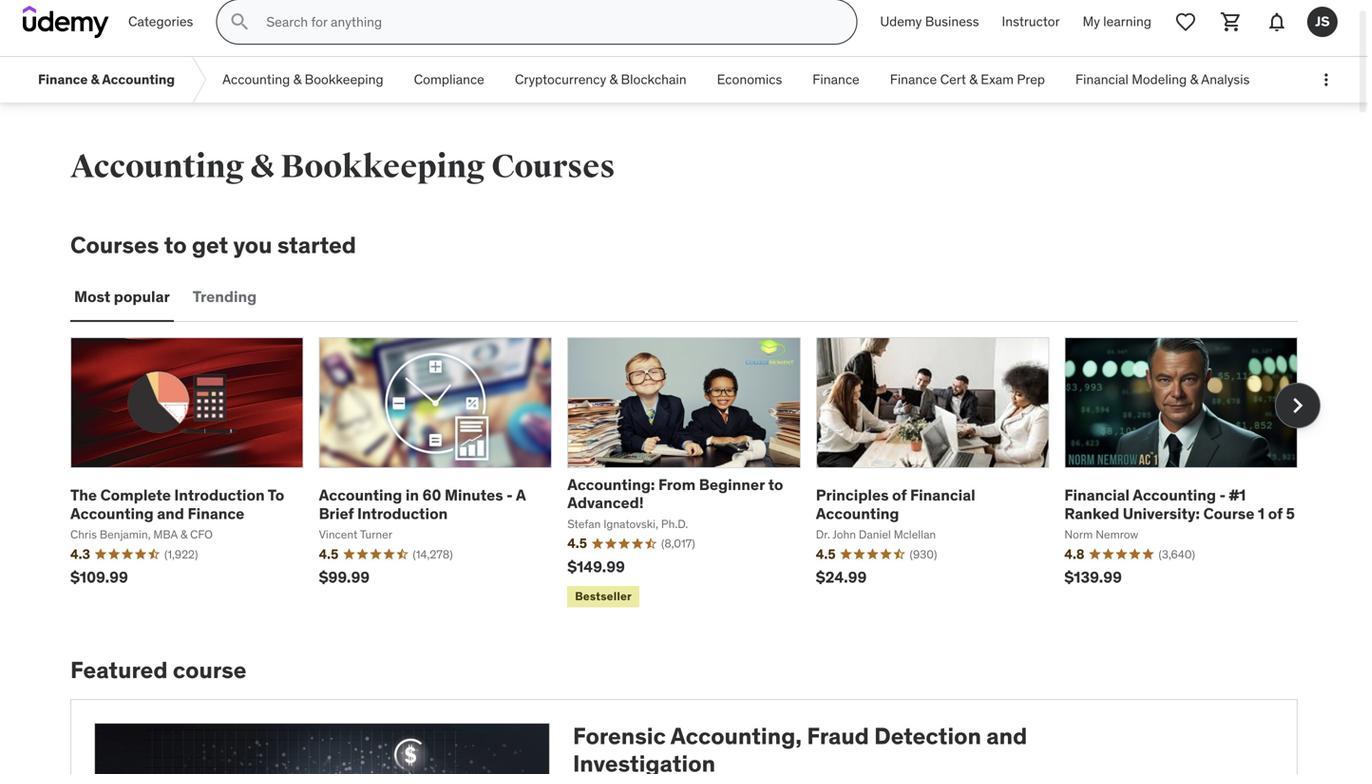 Task type: locate. For each thing, give the bounding box(es) containing it.
finance
[[38, 71, 88, 88], [813, 71, 860, 88], [890, 71, 937, 88], [188, 504, 244, 523]]

accounting & bookkeeping
[[222, 71, 383, 88]]

finance inside finance cert & exam prep link
[[890, 71, 937, 88]]

business
[[925, 13, 979, 30]]

submit search image
[[228, 10, 251, 33]]

bookkeeping for accounting & bookkeeping courses
[[280, 147, 485, 187]]

of
[[892, 486, 907, 505], [1268, 504, 1283, 523]]

courses down cryptocurrency at the left top of page
[[491, 147, 615, 187]]

economics
[[717, 71, 782, 88]]

notifications image
[[1265, 10, 1288, 33]]

0 horizontal spatial -
[[507, 486, 513, 505]]

cryptocurrency & blockchain
[[515, 71, 686, 88]]

of right principles at the right
[[892, 486, 907, 505]]

&
[[91, 71, 99, 88], [293, 71, 301, 88], [609, 71, 618, 88], [969, 71, 977, 88], [1190, 71, 1198, 88], [250, 147, 275, 187]]

1 horizontal spatial and
[[986, 722, 1027, 751]]

introduction right the brief
[[357, 504, 448, 523]]

finance cert & exam prep link
[[875, 57, 1060, 103]]

of inside financial accounting - #1 ranked university: course 1 of 5
[[1268, 504, 1283, 523]]

0 horizontal spatial introduction
[[174, 486, 265, 505]]

introduction left to
[[174, 486, 265, 505]]

financial modeling & analysis link
[[1060, 57, 1265, 103]]

0 vertical spatial courses
[[491, 147, 615, 187]]

most
[[74, 287, 110, 307]]

in
[[406, 486, 419, 505]]

financial inside financial accounting - #1 ranked university: course 1 of 5
[[1064, 486, 1130, 505]]

economics link
[[702, 57, 797, 103]]

financial modeling & analysis
[[1075, 71, 1250, 88]]

finance inside 'finance' link
[[813, 71, 860, 88]]

finance for finance
[[813, 71, 860, 88]]

udemy business
[[880, 13, 979, 30]]

0 horizontal spatial courses
[[70, 231, 159, 259]]

finance left to
[[188, 504, 244, 523]]

financial
[[1075, 71, 1129, 88], [910, 486, 975, 505], [1064, 486, 1130, 505]]

and
[[157, 504, 184, 523], [986, 722, 1027, 751]]

carousel element
[[70, 337, 1321, 611]]

1 - from the left
[[507, 486, 513, 505]]

finance inside finance & accounting link
[[38, 71, 88, 88]]

udemy image
[[23, 6, 109, 38]]

prep
[[1017, 71, 1045, 88]]

0 horizontal spatial and
[[157, 504, 184, 523]]

accounting in 60 minutes - a brief introduction link
[[319, 486, 526, 523]]

most popular button
[[70, 274, 174, 320]]

& inside accounting & bookkeeping link
[[293, 71, 301, 88]]

1 horizontal spatial -
[[1219, 486, 1226, 505]]

1 vertical spatial bookkeeping
[[280, 147, 485, 187]]

started
[[277, 231, 356, 259]]

js link
[[1300, 0, 1345, 45]]

accounting inside the complete introduction to accounting and finance
[[70, 504, 154, 523]]

the complete introduction to accounting and finance
[[70, 486, 284, 523]]

-
[[507, 486, 513, 505], [1219, 486, 1226, 505]]

1 horizontal spatial introduction
[[357, 504, 448, 523]]

accounting inside financial accounting - #1 ranked university: course 1 of 5
[[1133, 486, 1216, 505]]

analysis
[[1201, 71, 1250, 88]]

to left get
[[164, 231, 187, 259]]

courses up most popular
[[70, 231, 159, 259]]

course
[[1203, 504, 1254, 523]]

0 vertical spatial bookkeeping
[[305, 71, 383, 88]]

accounting inside accounting & bookkeeping link
[[222, 71, 290, 88]]

from
[[658, 475, 696, 494]]

0 horizontal spatial of
[[892, 486, 907, 505]]

and inside the complete introduction to accounting and finance
[[157, 504, 184, 523]]

compliance
[[414, 71, 484, 88]]

and right 'the'
[[157, 504, 184, 523]]

finance link
[[797, 57, 875, 103]]

1 horizontal spatial to
[[768, 475, 783, 494]]

introduction
[[174, 486, 265, 505], [357, 504, 448, 523]]

get
[[192, 231, 228, 259]]

compliance link
[[399, 57, 500, 103]]

my
[[1083, 13, 1100, 30]]

accounting
[[102, 71, 175, 88], [222, 71, 290, 88], [70, 147, 245, 187], [319, 486, 402, 505], [1133, 486, 1216, 505], [70, 504, 154, 523], [816, 504, 899, 523]]

bookkeeping
[[305, 71, 383, 88], [280, 147, 485, 187]]

0 vertical spatial and
[[157, 504, 184, 523]]

minutes
[[445, 486, 503, 505]]

finance left cert
[[890, 71, 937, 88]]

& inside the financial modeling & analysis link
[[1190, 71, 1198, 88]]

cert
[[940, 71, 966, 88]]

of right "1"
[[1268, 504, 1283, 523]]

finance down udemy image
[[38, 71, 88, 88]]

& inside cryptocurrency & blockchain 'link'
[[609, 71, 618, 88]]

& for accounting & bookkeeping
[[293, 71, 301, 88]]

2 - from the left
[[1219, 486, 1226, 505]]

0 vertical spatial to
[[164, 231, 187, 259]]

to
[[164, 231, 187, 259], [768, 475, 783, 494]]

& for cryptocurrency & blockchain
[[609, 71, 618, 88]]

finance right economics
[[813, 71, 860, 88]]

most popular
[[74, 287, 170, 307]]

finance & accounting link
[[23, 57, 190, 103]]

and inside forensic accounting, fraud detection and investigation
[[986, 722, 1027, 751]]

- left #1
[[1219, 486, 1226, 505]]

1 vertical spatial and
[[986, 722, 1027, 751]]

1 horizontal spatial of
[[1268, 504, 1283, 523]]

& for finance & accounting
[[91, 71, 99, 88]]

to right beginner
[[768, 475, 783, 494]]

and right detection
[[986, 722, 1027, 751]]

trending button
[[189, 274, 261, 320]]

course
[[173, 656, 246, 684]]

learning
[[1103, 13, 1151, 30]]

& inside finance & accounting link
[[91, 71, 99, 88]]

cryptocurrency & blockchain link
[[500, 57, 702, 103]]

bookkeeping for accounting & bookkeeping
[[305, 71, 383, 88]]

- left a
[[507, 486, 513, 505]]

instructor link
[[990, 0, 1071, 45]]

trending
[[193, 287, 257, 307]]

udemy
[[880, 13, 922, 30]]

- inside financial accounting - #1 ranked university: course 1 of 5
[[1219, 486, 1226, 505]]

brief
[[319, 504, 354, 523]]

courses
[[491, 147, 615, 187], [70, 231, 159, 259]]

1 vertical spatial to
[[768, 475, 783, 494]]



Task type: vqa. For each thing, say whether or not it's contained in the screenshot.
the "business" on the right
yes



Task type: describe. For each thing, give the bounding box(es) containing it.
accounting,
[[670, 722, 802, 751]]

accounting & bookkeeping link
[[207, 57, 399, 103]]

shopping cart with 0 items image
[[1220, 10, 1243, 33]]

you
[[233, 231, 272, 259]]

financial inside principles of financial accounting
[[910, 486, 975, 505]]

exam
[[981, 71, 1014, 88]]

financial for financial accounting - #1 ranked university: course 1 of 5
[[1064, 486, 1130, 505]]

ranked
[[1064, 504, 1119, 523]]

& inside finance cert & exam prep link
[[969, 71, 977, 88]]

a
[[516, 486, 526, 505]]

popular
[[114, 287, 170, 307]]

fraud
[[807, 722, 869, 751]]

principles
[[816, 486, 889, 505]]

featured
[[70, 656, 168, 684]]

Search for anything text field
[[263, 6, 833, 38]]

financial accounting - #1 ranked university: course 1 of 5
[[1064, 486, 1295, 523]]

finance cert & exam prep
[[890, 71, 1045, 88]]

accounting inside principles of financial accounting
[[816, 504, 899, 523]]

principles of financial accounting link
[[816, 486, 975, 523]]

financial for financial modeling & analysis
[[1075, 71, 1129, 88]]

accounting: from beginner to advanced!
[[567, 475, 783, 513]]

introduction inside accounting in 60 minutes - a brief introduction
[[357, 504, 448, 523]]

cryptocurrency
[[515, 71, 606, 88]]

categories
[[128, 13, 193, 30]]

financial accounting - #1 ranked university: course 1 of 5 link
[[1064, 486, 1295, 523]]

my learning link
[[1071, 0, 1163, 45]]

accounting & bookkeeping courses
[[70, 147, 615, 187]]

forensic accounting, fraud detection and investigation
[[573, 722, 1027, 774]]

university:
[[1123, 504, 1200, 523]]

finance for finance & accounting
[[38, 71, 88, 88]]

- inside accounting in 60 minutes - a brief introduction
[[507, 486, 513, 505]]

accounting inside finance & accounting link
[[102, 71, 175, 88]]

wishlist image
[[1174, 10, 1197, 33]]

the complete introduction to accounting and finance link
[[70, 486, 284, 523]]

accounting:
[[567, 475, 655, 494]]

& for accounting & bookkeeping courses
[[250, 147, 275, 187]]

detection
[[874, 722, 981, 751]]

introduction inside the complete introduction to accounting and finance
[[174, 486, 265, 505]]

advanced!
[[567, 493, 644, 513]]

finance & accounting
[[38, 71, 175, 88]]

1 vertical spatial courses
[[70, 231, 159, 259]]

forensic accounting, fraud detection and investigation link
[[70, 699, 1298, 774]]

beginner
[[699, 475, 765, 494]]

#1
[[1229, 486, 1246, 505]]

the
[[70, 486, 97, 505]]

0 horizontal spatial to
[[164, 231, 187, 259]]

featured course
[[70, 656, 246, 684]]

1 horizontal spatial courses
[[491, 147, 615, 187]]

60
[[422, 486, 441, 505]]

5
[[1286, 504, 1295, 523]]

1
[[1258, 504, 1265, 523]]

modeling
[[1132, 71, 1187, 88]]

to inside accounting: from beginner to advanced!
[[768, 475, 783, 494]]

investigation
[[573, 749, 715, 774]]

complete
[[100, 486, 171, 505]]

more subcategory menu links image
[[1317, 70, 1336, 89]]

finance for finance cert & exam prep
[[890, 71, 937, 88]]

accounting inside accounting in 60 minutes - a brief introduction
[[319, 486, 402, 505]]

accounting: from beginner to advanced! link
[[567, 475, 783, 513]]

my learning
[[1083, 13, 1151, 30]]

categories button
[[117, 0, 205, 45]]

blockchain
[[621, 71, 686, 88]]

courses to get you started
[[70, 231, 356, 259]]

finance inside the complete introduction to accounting and finance
[[188, 504, 244, 523]]

forensic
[[573, 722, 666, 751]]

udemy business link
[[869, 0, 990, 45]]

to
[[268, 486, 284, 505]]

principles of financial accounting
[[816, 486, 975, 523]]

of inside principles of financial accounting
[[892, 486, 907, 505]]

instructor
[[1002, 13, 1060, 30]]

next image
[[1283, 390, 1313, 421]]

arrow pointing to subcategory menu links image
[[190, 57, 207, 103]]

accounting in 60 minutes - a brief introduction
[[319, 486, 526, 523]]

js
[[1315, 13, 1330, 30]]



